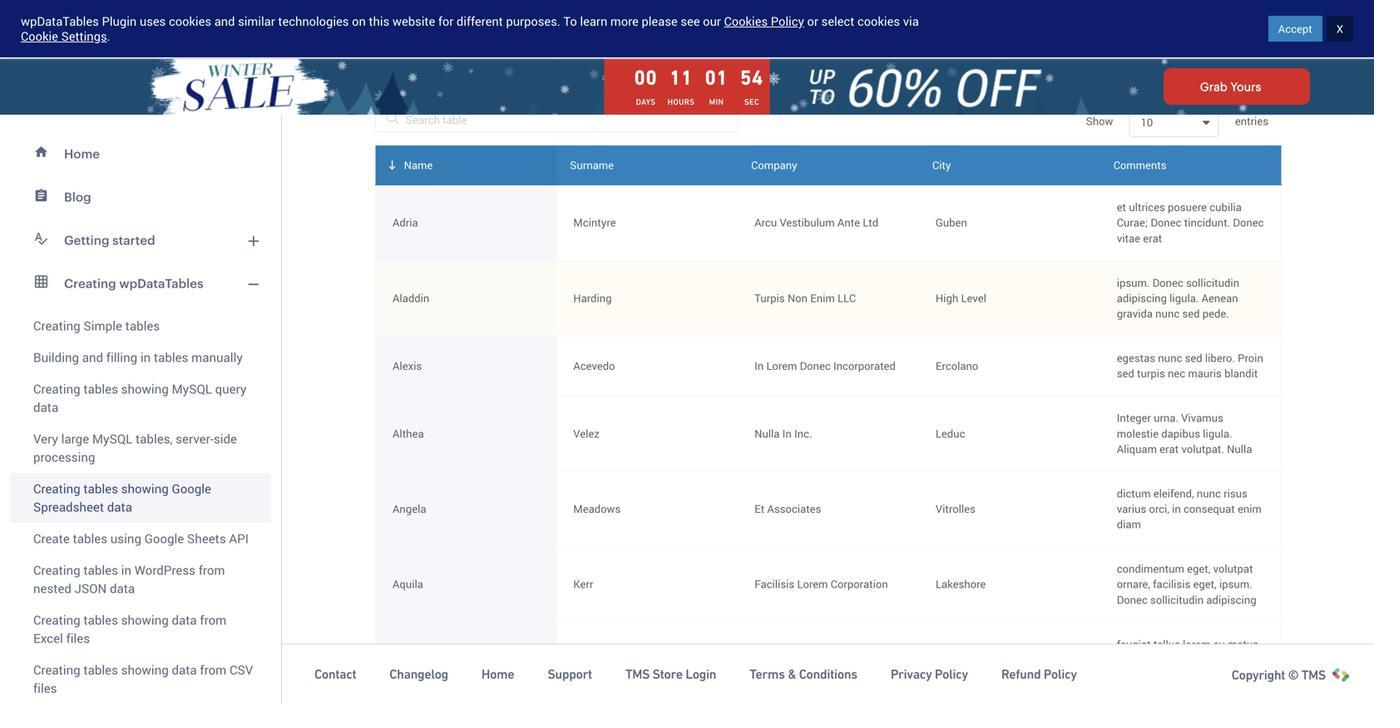 Task type: describe. For each thing, give the bounding box(es) containing it.
creating tables in wordpress from nested json data link
[[10, 555, 271, 605]]

showing for creating tables showing data from excel files
[[121, 612, 169, 629]]

similar
[[238, 13, 275, 30]]

urna.
[[1154, 411, 1179, 426]]

data inside creating tables showing google spreadsheet data
[[107, 499, 132, 516]]

curae;
[[1117, 215, 1148, 230]]

store
[[653, 667, 683, 682]]

&
[[788, 667, 796, 682]]

showing for creating tables showing mysql query data
[[121, 381, 169, 398]]

from for creating tables showing data from excel files
[[200, 612, 226, 629]]

non
[[788, 291, 808, 306]]

terms
[[749, 667, 785, 682]]

any
[[932, 7, 952, 20]]

tables for creating tables showing data from csv files
[[84, 662, 118, 679]]

city
[[932, 158, 951, 173]]

eget, up facilisis
[[1187, 562, 1210, 577]]

condimentum eget, volutpat ornare, facilisis eget, ipsum. donec sollicitudin adipiscing
[[1117, 562, 1256, 607]]

creating for creating simple tables
[[33, 317, 80, 334]]

arcu vestibulum ante ltd
[[754, 215, 878, 230]]

aliquam
[[1117, 442, 1157, 456]]

comments
[[1113, 158, 1167, 173]]

to
[[563, 13, 577, 30]]

bush
[[573, 652, 598, 667]]

alexis
[[393, 358, 422, 373]]

conditions
[[799, 667, 857, 682]]

creating for creating tables showing data from excel files
[[33, 612, 80, 629]]

erat inside et ultrices posuere cubilia curae; donec tincidunt. donec vitae erat
[[1143, 231, 1162, 246]]

nec
[[1168, 366, 1185, 381]]

started
[[112, 233, 155, 247]]

copyright © tms
[[1232, 668, 1326, 683]]

creating tables showing data from excel files link
[[10, 605, 271, 655]]

2 not from the left
[[722, 7, 741, 20]]

55
[[740, 66, 763, 89]]

recommended,
[[489, 7, 574, 20]]

days
[[636, 97, 656, 107]]

name
[[404, 158, 433, 173]]

from for creating tables in wordpress from nested json data
[[199, 562, 225, 579]]

molestie
[[1117, 426, 1159, 441]]

creating tables showing mysql query data link
[[10, 373, 271, 423]]

min
[[709, 97, 724, 107]]

1 the from the left
[[627, 7, 646, 20]]

tms store login
[[625, 667, 716, 682]]

et ultrices posuere cubilia curae; donec tincidunt. donec vitae erat
[[1117, 200, 1264, 246]]

company
[[751, 158, 797, 173]]

0 vertical spatial home link
[[10, 132, 271, 175]]

eget, down volutpat
[[1193, 577, 1217, 592]]

get
[[1251, 21, 1269, 37]]

posuere
[[1168, 200, 1207, 215]]

dictum eleifend, nunc risus varius orci, in consequat enim diam
[[1117, 486, 1262, 532]]

changes,
[[1003, 7, 1054, 20]]

meadows
[[573, 502, 621, 517]]

company: activate to sort column ascending element
[[738, 146, 919, 185]]

tables inside creating simple tables link
[[125, 317, 160, 334]]

policy inside wpdatatables plugin uses cookies and similar technologies on this website for different purposes. to learn more please see our cookies policy or select cookies via cookie settings .
[[771, 13, 804, 30]]

privacy policy
[[891, 667, 968, 682]]

for
[[438, 13, 454, 30]]

01
[[705, 66, 728, 89]]

copyright
[[1232, 668, 1285, 683]]

data inside creating tables showing data from csv files
[[172, 662, 197, 679]]

orci,
[[1149, 502, 1169, 517]]

surname: activate to sort column ascending element
[[557, 146, 738, 185]]

and inside wpdatatables plugin uses cookies and similar technologies on this website for different purposes. to learn more please see our cookies policy or select cookies via cookie settings .
[[214, 13, 235, 30]]

make
[[899, 7, 929, 20]]

yours
[[1231, 80, 1261, 93]]

are highly not recommended, because the old table will not work, at the moment. if you make any of these changes, please recreate the table again.
[[409, 7, 1233, 20]]

corporation
[[831, 577, 888, 592]]

high level
[[936, 291, 986, 306]]

1 cookies from the left
[[169, 13, 211, 30]]

json
[[75, 580, 107, 597]]

privacy policy link
[[891, 666, 968, 683]]

again.
[[1198, 7, 1233, 20]]

mauris
[[1188, 366, 1222, 381]]

althea
[[393, 426, 424, 441]]

acevedo
[[573, 358, 615, 373]]

creating for creating tables showing mysql query data
[[33, 381, 80, 398]]

donec down cubilia at top right
[[1233, 215, 1264, 230]]

turpis non enim llc
[[754, 291, 856, 306]]

getting
[[64, 233, 109, 247]]

1 vertical spatial home
[[482, 667, 514, 682]]

1 not from the left
[[467, 7, 486, 20]]

refund policy
[[1001, 667, 1077, 682]]

erat inside integer urna. vivamus molestie dapibus ligula. aliquam erat volutpat. nulla
[[1160, 442, 1179, 456]]

accept
[[1278, 21, 1312, 36]]

cookie settings button
[[21, 28, 107, 44]]

showing for creating tables showing data from csv files
[[121, 662, 169, 679]]

consequat
[[1184, 502, 1235, 517]]

creating for creating tables in wordpress from nested json data
[[33, 562, 80, 579]]

proin
[[1238, 351, 1263, 366]]

turpis
[[754, 291, 785, 306]]

tincidunt.
[[1184, 215, 1230, 230]]

using
[[110, 530, 141, 547]]

1 vertical spatial wpdatatables
[[119, 276, 203, 291]]

nulla inside integer urna. vivamus molestie dapibus ligula. aliquam erat volutpat. nulla
[[1227, 442, 1252, 456]]

ultrices
[[1129, 200, 1165, 215]]

volutpat
[[1213, 562, 1253, 577]]

lorem.
[[1129, 652, 1159, 667]]

0 vertical spatial home
[[64, 146, 100, 161]]

in inside creating tables in wordpress from nested json data
[[121, 562, 131, 579]]

name: activate to sort column descending element
[[376, 146, 557, 185]]

this
[[369, 13, 389, 30]]

1 horizontal spatial ltd
[[863, 215, 878, 230]]

sheets
[[187, 530, 226, 547]]

files for creating tables showing data from excel files
[[66, 630, 90, 647]]

mcintyre
[[573, 215, 616, 230]]

in inside building and filling in tables manually link
[[140, 349, 151, 366]]

are
[[409, 7, 427, 20]]

show
[[1086, 114, 1116, 129]]

will
[[700, 7, 719, 20]]

et
[[754, 502, 765, 517]]

see
[[681, 13, 700, 30]]

lorem for facilisis
[[797, 577, 828, 592]]

files for creating tables showing data from csv files
[[33, 680, 57, 697]]

privacy
[[891, 667, 932, 682]]

.
[[107, 28, 110, 44]]

adipiscing inside 'ipsum. donec sollicitudin adipiscing ligula. aenean gravida nunc sed pede.'
[[1117, 291, 1167, 306]]

©
[[1288, 668, 1299, 683]]

donec left incorporated
[[800, 358, 831, 373]]

0 horizontal spatial nulla
[[754, 426, 780, 441]]

wpdatatables - tables and charts manager wordpress plugin image
[[17, 14, 175, 44]]

lorem for in
[[766, 358, 797, 373]]

3 the from the left
[[1146, 7, 1164, 20]]

et associates
[[754, 502, 821, 517]]

manually
[[191, 349, 243, 366]]

feugiat
[[1117, 637, 1151, 652]]

1 table from the left
[[669, 7, 697, 20]]

libero.
[[1205, 351, 1235, 366]]

entries
[[1232, 114, 1268, 129]]

login
[[686, 667, 716, 682]]

incorporated
[[833, 358, 896, 373]]

2 vertical spatial sed
[[1117, 366, 1134, 381]]



Task type: locate. For each thing, give the bounding box(es) containing it.
please left 'recreate'
[[1057, 7, 1093, 20]]

0 horizontal spatial not
[[467, 7, 486, 20]]

sed down egestas
[[1117, 366, 1134, 381]]

1 vertical spatial erat
[[1160, 442, 1179, 456]]

showing down creating tables in wordpress from nested json data "link"
[[121, 612, 169, 629]]

angela
[[393, 502, 426, 517]]

erat down 'dapibus'
[[1160, 442, 1179, 456]]

home link up the blog
[[10, 132, 271, 175]]

0 vertical spatial ligula.
[[1170, 291, 1199, 306]]

elit
[[754, 652, 770, 667]]

0 horizontal spatial lorem
[[1117, 668, 1144, 683]]

1 horizontal spatial home
[[482, 667, 514, 682]]

not right highly
[[467, 7, 486, 20]]

data inside creating tables showing mysql query data
[[33, 399, 58, 416]]

2 horizontal spatial in
[[1117, 652, 1126, 667]]

1 horizontal spatial home link
[[482, 666, 514, 683]]

2 vertical spatial in
[[1117, 652, 1126, 667]]

the right 'recreate'
[[1146, 7, 1164, 20]]

sollicitudin up aenean
[[1186, 275, 1239, 290]]

files inside creating tables showing data from excel files
[[66, 630, 90, 647]]

2 vertical spatial from
[[200, 662, 226, 679]]

creating inside creating tables showing mysql query data
[[33, 381, 80, 398]]

0 vertical spatial sollicitudin
[[1186, 275, 1239, 290]]

refund policy link
[[1001, 666, 1077, 683]]

get started
[[1251, 21, 1310, 37]]

volutpat.
[[1181, 442, 1224, 456]]

showing down very large mysql tables, server-side processing link
[[121, 480, 169, 497]]

data left csv
[[172, 662, 197, 679]]

donec down "ultrices"
[[1151, 215, 1181, 230]]

ipsum. down volutpat
[[1219, 577, 1252, 592]]

creating wpdatatables
[[64, 276, 203, 291]]

policy for refund policy
[[1044, 667, 1077, 682]]

recreate
[[1096, 7, 1143, 20]]

2 table from the left
[[1167, 7, 1196, 20]]

policy left or
[[771, 13, 804, 30]]

from inside creating tables showing data from csv files
[[200, 662, 226, 679]]

old
[[648, 7, 666, 20]]

tables down json
[[84, 612, 118, 629]]

tables for creating tables showing data from excel files
[[84, 612, 118, 629]]

donec inside condimentum eget, volutpat ornare, facilisis eget, ipsum. donec sollicitudin adipiscing
[[1117, 592, 1148, 607]]

1 horizontal spatial please
[[1057, 7, 1093, 20]]

nunc right gravida
[[1155, 306, 1180, 321]]

integer
[[1117, 411, 1151, 426]]

lorem down lorem.
[[1117, 668, 1144, 683]]

et
[[1117, 200, 1126, 215]]

tables up building and filling in tables manually link
[[125, 317, 160, 334]]

getting started link
[[10, 219, 271, 262]]

lakeshore
[[936, 577, 986, 592]]

erat right vitae
[[1143, 231, 1162, 246]]

1 horizontal spatial lorem
[[1183, 637, 1211, 652]]

0 vertical spatial and
[[214, 13, 235, 30]]

lorem left eu
[[1183, 637, 1211, 652]]

please left see
[[642, 13, 678, 30]]

settings
[[61, 28, 107, 44]]

data inside creating tables in wordpress from nested json data
[[110, 580, 135, 597]]

0 horizontal spatial table
[[669, 7, 697, 20]]

server-
[[176, 430, 214, 447]]

0 horizontal spatial the
[[627, 7, 646, 20]]

very
[[33, 430, 58, 447]]

1 vertical spatial ltd
[[773, 652, 788, 667]]

policy right privacy
[[935, 667, 968, 682]]

creating for creating tables showing data from csv files
[[33, 662, 80, 679]]

1 horizontal spatial tms
[[1301, 668, 1326, 683]]

in right filling
[[140, 349, 151, 366]]

0 horizontal spatial ligula.
[[1170, 291, 1199, 306]]

creating inside creating wpdatatables link
[[64, 276, 116, 291]]

1 horizontal spatial files
[[66, 630, 90, 647]]

2 vertical spatial in
[[121, 562, 131, 579]]

data down wordpress
[[172, 612, 197, 629]]

very large mysql tables, server-side processing
[[33, 430, 237, 466]]

nunc inside dictum eleifend, nunc risus varius orci, in consequat enim diam
[[1197, 486, 1221, 501]]

3 showing from the top
[[121, 612, 169, 629]]

sollicitudin down facilisis
[[1150, 592, 1204, 607]]

google
[[172, 480, 211, 497], [144, 530, 184, 547]]

0 horizontal spatial wpdatatables
[[21, 13, 99, 30]]

showing inside creating tables showing data from csv files
[[121, 662, 169, 679]]

lorem up the nulla in inc.
[[766, 358, 797, 373]]

nulla in inc.
[[754, 426, 812, 441]]

files
[[66, 630, 90, 647], [33, 680, 57, 697]]

vivamus
[[1181, 411, 1223, 426]]

0 vertical spatial mysql
[[172, 381, 212, 398]]

creating up spreadsheet
[[33, 480, 80, 497]]

dictum
[[1117, 486, 1151, 501]]

1 vertical spatial sed
[[1185, 351, 1202, 366]]

creating up building
[[33, 317, 80, 334]]

1 vertical spatial adipiscing
[[1206, 592, 1256, 607]]

creating down building
[[33, 381, 80, 398]]

creating up nested
[[33, 562, 80, 579]]

donec down tellus
[[1162, 652, 1193, 667]]

ligula. inside integer urna. vivamus molestie dapibus ligula. aliquam erat volutpat. nulla
[[1203, 426, 1232, 441]]

policy right the refund
[[1044, 667, 1077, 682]]

ligula. left aenean
[[1170, 291, 1199, 306]]

ligula.
[[1170, 291, 1199, 306], [1203, 426, 1232, 441]]

1 horizontal spatial cookies
[[857, 13, 900, 30]]

lorem
[[766, 358, 797, 373], [797, 577, 828, 592]]

adipiscing up gravida
[[1117, 291, 1167, 306]]

0 horizontal spatial files
[[33, 680, 57, 697]]

0 horizontal spatial and
[[82, 349, 103, 366]]

sollicitudin inside condimentum eget, volutpat ornare, facilisis eget, ipsum. donec sollicitudin adipiscing
[[1150, 592, 1204, 607]]

metus.
[[1228, 637, 1261, 652]]

ltd right ante
[[863, 215, 878, 230]]

0 vertical spatial from
[[199, 562, 225, 579]]

sec
[[744, 97, 759, 107]]

showing down creating tables showing data from excel files link
[[121, 662, 169, 679]]

0 vertical spatial ltd
[[863, 215, 878, 230]]

donec inside feugiat tellus lorem eu metus. in lorem. donec elementum, lorem
[[1162, 652, 1193, 667]]

tables inside creating tables showing data from excel files
[[84, 612, 118, 629]]

1 horizontal spatial in
[[140, 349, 151, 366]]

from for creating tables showing data from csv files
[[200, 662, 226, 679]]

1 vertical spatial files
[[33, 680, 57, 697]]

0 vertical spatial files
[[66, 630, 90, 647]]

nulla right volutpat.
[[1227, 442, 1252, 456]]

1 vertical spatial ligula.
[[1203, 426, 1232, 441]]

0 vertical spatial in
[[754, 358, 764, 373]]

ipsum. donec sollicitudin adipiscing ligula. aenean gravida nunc sed pede.
[[1117, 275, 1239, 321]]

you
[[876, 7, 896, 20]]

tables for creating tables showing mysql query data
[[84, 381, 118, 398]]

wpdatatables up creating simple tables link
[[119, 276, 203, 291]]

if
[[865, 7, 873, 20]]

in down turpis
[[754, 358, 764, 373]]

0 horizontal spatial mysql
[[92, 430, 132, 447]]

ercolano
[[936, 358, 978, 373]]

technologies
[[278, 13, 349, 30]]

ligula. up volutpat.
[[1203, 426, 1232, 441]]

nunc inside the "egestas nunc sed libero. proin sed turpis nec mauris blandit"
[[1158, 351, 1182, 366]]

erat
[[1143, 231, 1162, 246], [1160, 442, 1179, 456]]

google down the server-
[[172, 480, 211, 497]]

the right at
[[791, 7, 809, 20]]

sed inside 'ipsum. donec sollicitudin adipiscing ligula. aenean gravida nunc sed pede.'
[[1182, 306, 1200, 321]]

donec up gravida
[[1152, 275, 1183, 290]]

api
[[229, 530, 249, 547]]

showing inside creating tables showing data from excel files
[[121, 612, 169, 629]]

1 horizontal spatial and
[[214, 13, 235, 30]]

google up wordpress
[[144, 530, 184, 547]]

sollicitudin inside 'ipsum. donec sollicitudin adipiscing ligula. aenean gravida nunc sed pede.'
[[1186, 275, 1239, 290]]

donec inside 'ipsum. donec sollicitudin adipiscing ligula. aenean gravida nunc sed pede.'
[[1152, 275, 1183, 290]]

tables for creating tables showing google spreadsheet data
[[84, 480, 118, 497]]

contact link
[[314, 666, 356, 683]]

creating down excel
[[33, 662, 80, 679]]

very large mysql tables, server-side processing link
[[10, 423, 271, 473]]

1 vertical spatial lorem
[[1117, 668, 1144, 683]]

please
[[1057, 7, 1093, 20], [642, 13, 678, 30]]

tables down creating tables showing data from excel files
[[84, 662, 118, 679]]

0 vertical spatial erat
[[1143, 231, 1162, 246]]

columns
[[409, 75, 456, 90]]

00
[[634, 66, 657, 89]]

tables down creating simple tables link
[[154, 349, 188, 366]]

mysql inside very large mysql tables, server-side processing
[[92, 430, 132, 447]]

ava
[[393, 652, 411, 667]]

tables for create tables using google sheets api
[[73, 530, 107, 547]]

tables inside creating tables in wordpress from nested json data
[[84, 562, 118, 579]]

hours
[[667, 97, 695, 107]]

moment.
[[812, 7, 862, 20]]

1 horizontal spatial ligula.
[[1203, 426, 1232, 441]]

0 horizontal spatial ltd
[[773, 652, 788, 667]]

0 horizontal spatial home
[[64, 146, 100, 161]]

0 horizontal spatial policy
[[771, 13, 804, 30]]

0 vertical spatial sed
[[1182, 306, 1200, 321]]

home left support
[[482, 667, 514, 682]]

2 showing from the top
[[121, 480, 169, 497]]

donec
[[1151, 215, 1181, 230], [1233, 215, 1264, 230], [1152, 275, 1183, 290], [800, 358, 831, 373], [1117, 592, 1148, 607], [1162, 652, 1193, 667]]

nunc inside 'ipsum. donec sollicitudin adipiscing ligula. aenean gravida nunc sed pede.'
[[1155, 306, 1180, 321]]

1 horizontal spatial table
[[1167, 7, 1196, 20]]

home up the blog
[[64, 146, 100, 161]]

donec down ornare,
[[1117, 592, 1148, 607]]

sollicitudin
[[1186, 275, 1239, 290], [1150, 592, 1204, 607]]

creating for creating wpdatatables
[[64, 276, 116, 291]]

1 vertical spatial in
[[1172, 502, 1181, 517]]

table
[[669, 7, 697, 20], [1167, 7, 1196, 20]]

facilisis
[[754, 577, 794, 592]]

showing for creating tables showing google spreadsheet data
[[121, 480, 169, 497]]

in inside dictum eleifend, nunc risus varius orci, in consequat enim diam
[[1172, 502, 1181, 517]]

creating inside creating simple tables link
[[33, 317, 80, 334]]

2 cookies from the left
[[857, 13, 900, 30]]

harding
[[573, 291, 612, 306]]

1 horizontal spatial wpdatatables
[[119, 276, 203, 291]]

showing inside creating tables showing mysql query data
[[121, 381, 169, 398]]

1 horizontal spatial the
[[791, 7, 809, 20]]

0 vertical spatial in
[[140, 349, 151, 366]]

1 horizontal spatial mysql
[[172, 381, 212, 398]]

sed left pede.
[[1182, 306, 1200, 321]]

tms store login link
[[625, 666, 716, 683]]

elit ltd
[[754, 652, 788, 667]]

adipiscing down volutpat
[[1206, 592, 1256, 607]]

google inside creating tables showing google spreadsheet data
[[172, 480, 211, 497]]

2 horizontal spatial policy
[[1044, 667, 1077, 682]]

tables inside the create tables using google sheets api "link"
[[73, 530, 107, 547]]

mysql left query
[[172, 381, 212, 398]]

0 vertical spatial adipiscing
[[1117, 291, 1167, 306]]

ipsum. up gravida
[[1117, 275, 1150, 290]]

ipsum. inside 'ipsum. donec sollicitudin adipiscing ligula. aenean gravida nunc sed pede.'
[[1117, 275, 1150, 290]]

tellus
[[1153, 637, 1180, 652]]

in lorem donec incorporated
[[754, 358, 896, 373]]

1 horizontal spatial not
[[722, 7, 741, 20]]

Search form search field
[[350, 17, 907, 40]]

velez
[[573, 426, 600, 441]]

city: activate to sort column ascending element
[[919, 146, 1100, 185]]

pede.
[[1202, 306, 1229, 321]]

showing
[[121, 381, 169, 398], [121, 480, 169, 497], [121, 612, 169, 629], [121, 662, 169, 679]]

nulla left inc.
[[754, 426, 780, 441]]

building
[[33, 349, 79, 366]]

in left inc.
[[782, 426, 792, 441]]

tables inside building and filling in tables manually link
[[154, 349, 188, 366]]

comments: activate to sort column ascending element
[[1100, 146, 1281, 185]]

creating up excel
[[33, 612, 80, 629]]

1 vertical spatial mysql
[[92, 430, 132, 447]]

table left "again."
[[1167, 7, 1196, 20]]

0 vertical spatial nunc
[[1155, 306, 1180, 321]]

0 horizontal spatial in
[[754, 358, 764, 373]]

our
[[703, 13, 721, 30]]

tables inside creating tables showing data from csv files
[[84, 662, 118, 679]]

0 horizontal spatial ipsum.
[[1117, 275, 1150, 290]]

tms left store
[[625, 667, 650, 682]]

data up very
[[33, 399, 58, 416]]

google inside "link"
[[144, 530, 184, 547]]

1 vertical spatial nunc
[[1158, 351, 1182, 366]]

1 vertical spatial and
[[82, 349, 103, 366]]

wpdatatables inside wpdatatables plugin uses cookies and similar technologies on this website for different purposes. to learn more please see our cookies policy or select cookies via cookie settings .
[[21, 13, 99, 30]]

Search table search field
[[375, 107, 738, 132]]

from inside creating tables in wordpress from nested json data
[[199, 562, 225, 579]]

creating inside creating tables in wordpress from nested json data
[[33, 562, 80, 579]]

tables up json
[[84, 562, 118, 579]]

1 horizontal spatial in
[[782, 426, 792, 441]]

support
[[548, 667, 592, 682]]

table right old
[[669, 7, 697, 20]]

creating inside creating tables showing data from excel files
[[33, 612, 80, 629]]

contact
[[314, 667, 356, 682]]

sed up mauris
[[1185, 351, 1202, 366]]

tables down filling
[[84, 381, 118, 398]]

files inside creating tables showing data from csv files
[[33, 680, 57, 697]]

adipiscing inside condimentum eget, volutpat ornare, facilisis eget, ipsum. donec sollicitudin adipiscing
[[1206, 592, 1256, 607]]

1 vertical spatial sollicitudin
[[1150, 592, 1204, 607]]

more
[[610, 13, 639, 30]]

4 showing from the top
[[121, 662, 169, 679]]

0 horizontal spatial home link
[[10, 132, 271, 175]]

creating tables in wordpress from nested json data
[[33, 562, 225, 597]]

0 vertical spatial lorem
[[766, 358, 797, 373]]

cookies right uses
[[169, 13, 211, 30]]

1 horizontal spatial adipiscing
[[1206, 592, 1256, 607]]

1 vertical spatial google
[[144, 530, 184, 547]]

0 horizontal spatial please
[[642, 13, 678, 30]]

getting started
[[64, 233, 155, 247]]

wpdatatables left .
[[21, 13, 99, 30]]

2 horizontal spatial the
[[1146, 7, 1164, 20]]

1 vertical spatial home link
[[482, 666, 514, 683]]

ligula. inside 'ipsum. donec sollicitudin adipiscing ligula. aenean gravida nunc sed pede.'
[[1170, 291, 1199, 306]]

cookies
[[169, 13, 211, 30], [857, 13, 900, 30]]

tables inside creating tables showing google spreadsheet data
[[84, 480, 118, 497]]

from inside creating tables showing data from excel files
[[200, 612, 226, 629]]

lorem right facilisis
[[797, 577, 828, 592]]

eleifend,
[[1153, 486, 1194, 501]]

files right excel
[[66, 630, 90, 647]]

2 the from the left
[[791, 7, 809, 20]]

google for using
[[144, 530, 184, 547]]

0 horizontal spatial tms
[[625, 667, 650, 682]]

1 vertical spatial lorem
[[797, 577, 828, 592]]

showing down building and filling in tables manually link
[[121, 381, 169, 398]]

ltd right elit
[[773, 652, 788, 667]]

inc.
[[794, 426, 812, 441]]

google for showing
[[172, 480, 211, 497]]

feugiat tellus lorem eu metus. in lorem. donec elementum, lorem
[[1117, 637, 1261, 683]]

showing inside creating tables showing google spreadsheet data
[[121, 480, 169, 497]]

0 vertical spatial lorem
[[1183, 637, 1211, 652]]

2 vertical spatial nunc
[[1197, 486, 1221, 501]]

cookies left the via
[[857, 13, 900, 30]]

data up the using
[[107, 499, 132, 516]]

in down eleifend,
[[1172, 502, 1181, 517]]

tables inside creating tables showing mysql query data
[[84, 381, 118, 398]]

data inside creating tables showing data from excel files
[[172, 612, 197, 629]]

1 horizontal spatial policy
[[935, 667, 968, 682]]

please inside wpdatatables plugin uses cookies and similar technologies on this website for different purposes. to learn more please see our cookies policy or select cookies via cookie settings .
[[642, 13, 678, 30]]

creating inside creating tables showing data from csv files
[[33, 662, 80, 679]]

at
[[777, 7, 788, 20]]

grab yours
[[1200, 80, 1261, 93]]

ipsum. inside condimentum eget, volutpat ornare, facilisis eget, ipsum. donec sollicitudin adipiscing
[[1219, 577, 1252, 592]]

mysql inside creating tables showing mysql query data
[[172, 381, 212, 398]]

lorem
[[1183, 637, 1211, 652], [1117, 668, 1144, 683]]

files down excel
[[33, 680, 57, 697]]

10 button
[[1141, 108, 1207, 137]]

policy for privacy policy
[[935, 667, 968, 682]]

0 horizontal spatial adipiscing
[[1117, 291, 1167, 306]]

tables for creating tables in wordpress from nested json data
[[84, 562, 118, 579]]

eu
[[1213, 637, 1225, 652]]

website
[[392, 13, 435, 30]]

creating for creating tables showing google spreadsheet data
[[33, 480, 80, 497]]

in down feugiat
[[1117, 652, 1126, 667]]

and left similar
[[214, 13, 235, 30]]

1 vertical spatial ipsum.
[[1219, 577, 1252, 592]]

tables left the using
[[73, 530, 107, 547]]

the left old
[[627, 7, 646, 20]]

tms
[[625, 667, 650, 682], [1301, 668, 1326, 683]]

1 horizontal spatial nulla
[[1227, 442, 1252, 456]]

from
[[199, 562, 225, 579], [200, 612, 226, 629], [200, 662, 226, 679]]

in down the using
[[121, 562, 131, 579]]

creating inside creating tables showing google spreadsheet data
[[33, 480, 80, 497]]

creating up creating simple tables
[[64, 276, 116, 291]]

columns button
[[375, 66, 484, 99]]

egestas
[[1117, 351, 1155, 366]]

1 vertical spatial in
[[782, 426, 792, 441]]

filling
[[106, 349, 137, 366]]

0 vertical spatial wpdatatables
[[21, 13, 99, 30]]

enim
[[810, 291, 835, 306]]

home link left support
[[482, 666, 514, 683]]

and left filling
[[82, 349, 103, 366]]

in inside feugiat tellus lorem eu metus. in lorem. donec elementum, lorem
[[1117, 652, 1126, 667]]

not right our at the top of page
[[722, 7, 741, 20]]

leduc
[[936, 426, 965, 441]]

blog link
[[10, 175, 271, 219]]

nunc up consequat
[[1197, 486, 1221, 501]]

tms right ©
[[1301, 668, 1326, 683]]

0 vertical spatial google
[[172, 480, 211, 497]]

facilisis lorem corporation
[[754, 577, 888, 592]]

tables up spreadsheet
[[84, 480, 118, 497]]

nunc up nec at the right bottom of the page
[[1158, 351, 1182, 366]]

0 vertical spatial ipsum.
[[1117, 275, 1150, 290]]

1 showing from the top
[[121, 381, 169, 398]]

mysql right "large"
[[92, 430, 132, 447]]

0 horizontal spatial cookies
[[169, 13, 211, 30]]

2 horizontal spatial in
[[1172, 502, 1181, 517]]

1 vertical spatial from
[[200, 612, 226, 629]]

work,
[[743, 7, 774, 20]]

0 horizontal spatial in
[[121, 562, 131, 579]]

data right json
[[110, 580, 135, 597]]

1 horizontal spatial ipsum.
[[1219, 577, 1252, 592]]



Task type: vqa. For each thing, say whether or not it's contained in the screenshot.
aladdin
yes



